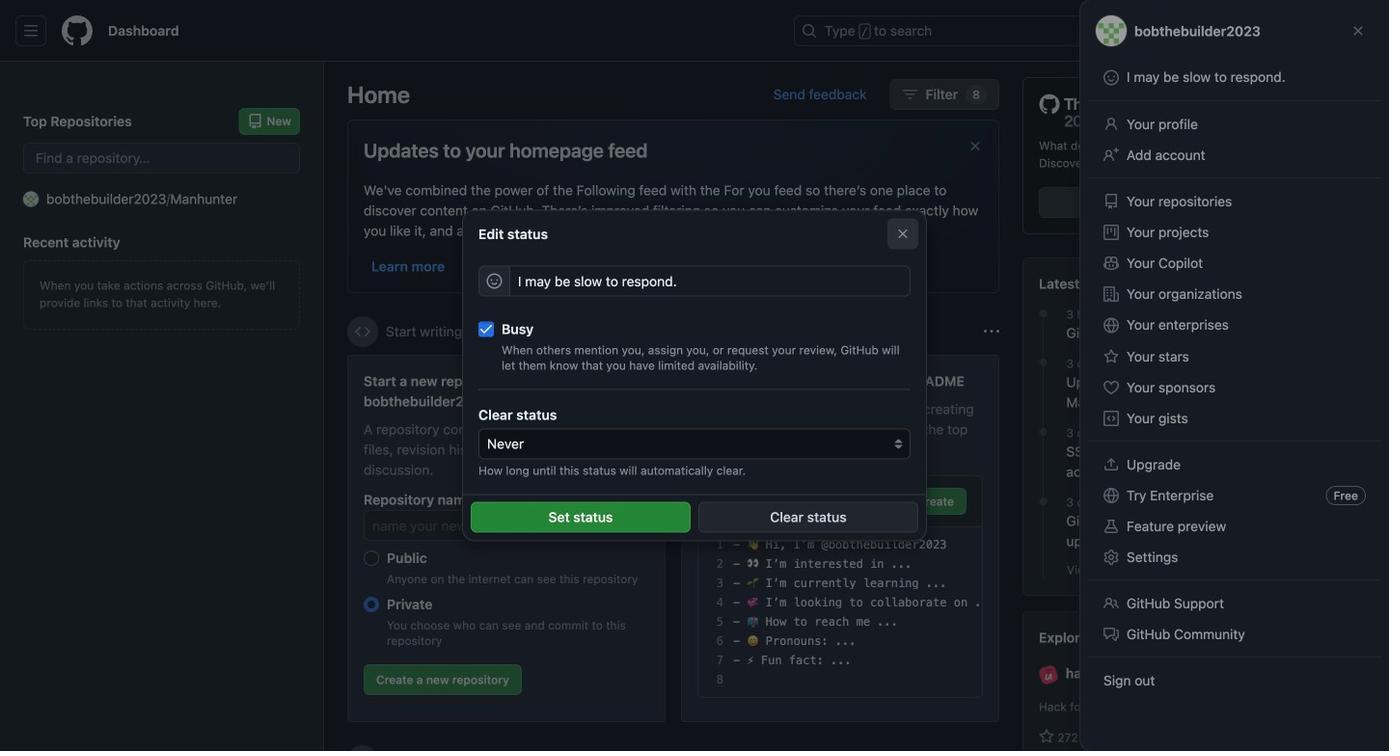 Task type: vqa. For each thing, say whether or not it's contained in the screenshot.
the bottommost dot fill icon
yes



Task type: describe. For each thing, give the bounding box(es) containing it.
star image
[[1039, 730, 1055, 745]]

1 dot fill image from the top
[[1036, 355, 1051, 371]]

1 dot fill image from the top
[[1036, 306, 1051, 321]]

plus image
[[1169, 23, 1184, 39]]

explore repositories navigation
[[1023, 612, 1366, 752]]

2 dot fill image from the top
[[1036, 494, 1051, 510]]

account element
[[0, 62, 324, 752]]

triangle down image
[[1192, 23, 1207, 39]]

homepage image
[[62, 15, 93, 46]]



Task type: locate. For each thing, give the bounding box(es) containing it.
1 vertical spatial dot fill image
[[1036, 494, 1051, 510]]

0 vertical spatial dot fill image
[[1036, 306, 1051, 321]]

command palette image
[[1109, 23, 1124, 39]]

2 dot fill image from the top
[[1036, 425, 1051, 440]]

0 vertical spatial dot fill image
[[1036, 355, 1051, 371]]

dot fill image
[[1036, 355, 1051, 371], [1036, 425, 1051, 440]]

1 vertical spatial dot fill image
[[1036, 425, 1051, 440]]

explore element
[[1023, 77, 1366, 752]]

dot fill image
[[1036, 306, 1051, 321], [1036, 494, 1051, 510]]

issue opened image
[[1235, 23, 1251, 39]]



